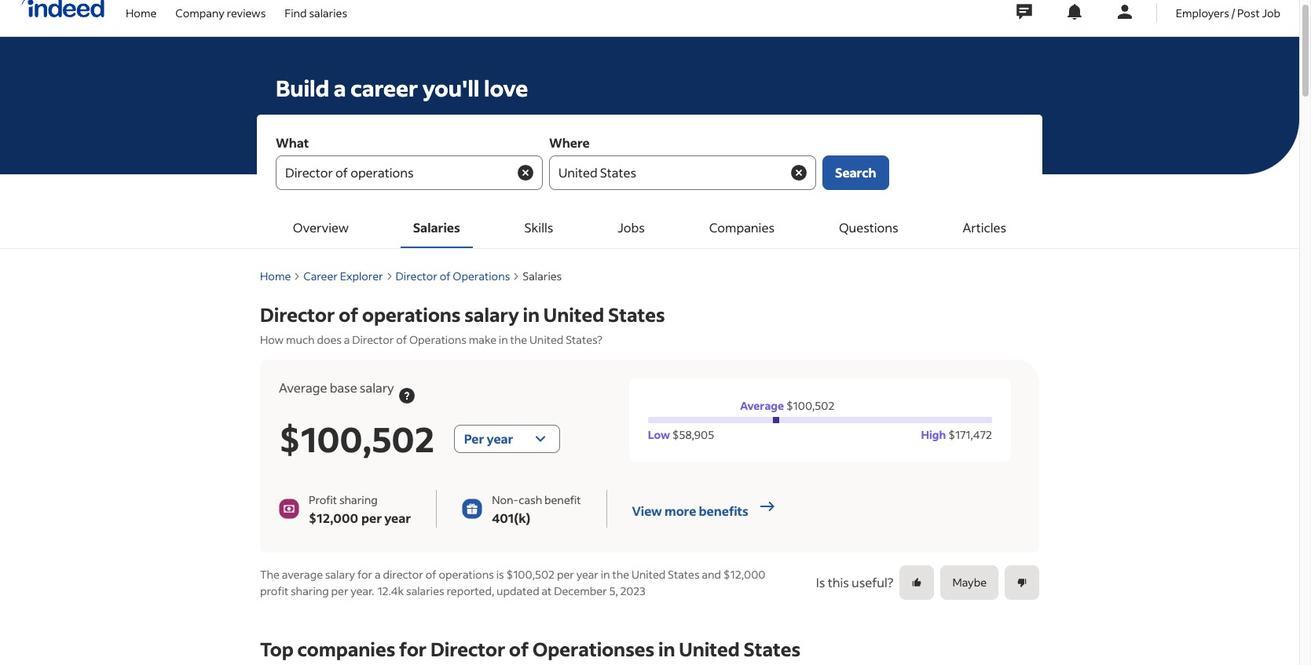 Task type: vqa. For each thing, say whether or not it's contained in the screenshot.
'Python'
no



Task type: locate. For each thing, give the bounding box(es) containing it.
2 horizontal spatial per
[[557, 567, 574, 582]]

0 vertical spatial salaries link
[[400, 209, 473, 248]]

notifications unread count 0 image
[[1065, 2, 1084, 21]]

home left company at the left top of the page
[[126, 5, 157, 20]]

operations inside director of operations salary in united states how much does a director of operations make in the united states?
[[409, 332, 467, 347]]

1 horizontal spatial $12,000
[[723, 567, 766, 582]]

$100,502
[[786, 398, 835, 413], [279, 416, 435, 461], [506, 567, 555, 582]]

0 horizontal spatial average
[[279, 379, 327, 396]]

of up director of operations salary in united states how much does a director of operations make in the united states?
[[440, 269, 451, 284]]

0 vertical spatial $12,000
[[309, 509, 358, 526]]

this
[[828, 574, 849, 590]]

0 vertical spatial operations
[[453, 269, 510, 284]]

in inside the average salary for a director of operations  is $100,502 per year in the united states and  $12,000 profit sharing per year.
[[601, 567, 610, 582]]

salaries link up director of operations
[[400, 209, 473, 248]]

none search field containing what
[[257, 115, 1043, 209]]

at
[[542, 583, 552, 598]]

1 horizontal spatial sharing
[[339, 492, 378, 507]]

view more benefits link
[[632, 497, 777, 520]]

director
[[383, 567, 423, 582]]

1 horizontal spatial salaries link
[[523, 269, 562, 284]]

a right build
[[334, 74, 346, 102]]

states
[[608, 302, 665, 327], [668, 567, 700, 582], [744, 637, 801, 661]]

$12,000 right and in the right of the page
[[723, 567, 766, 582]]

for up the "year."
[[357, 567, 373, 582]]

the inside the average salary for a director of operations  is $100,502 per year in the united states and  $12,000 profit sharing per year.
[[612, 567, 629, 582]]

0 vertical spatial states
[[608, 302, 665, 327]]

home inside breadcrumbs. element
[[260, 269, 291, 284]]

salary up make
[[465, 302, 519, 327]]

salaries up director of operations
[[413, 219, 460, 236]]

view
[[632, 502, 662, 519]]

jobs
[[618, 219, 645, 236]]

salaries link inside breadcrumbs. element
[[523, 269, 562, 284]]

0 horizontal spatial sharing
[[291, 583, 329, 598]]

year inside the profit sharing $12,000 per year
[[384, 509, 411, 526]]

2 clear search input image from the left
[[790, 163, 808, 182]]

make
[[469, 332, 497, 347]]

1 vertical spatial salaries
[[406, 583, 444, 598]]

1 horizontal spatial salaries
[[406, 583, 444, 598]]

1 vertical spatial salaries link
[[523, 269, 562, 284]]

build
[[276, 74, 329, 102]]

average for average base salary
[[279, 379, 327, 396]]

clear search input image left search button
[[790, 163, 808, 182]]

0 vertical spatial salaries
[[413, 219, 460, 236]]

1 horizontal spatial home link
[[260, 269, 291, 284]]

united down and in the right of the page
[[679, 637, 740, 661]]

salary right "base" at bottom left
[[360, 379, 394, 396]]

employers
[[1176, 5, 1230, 20]]

salary inside the average salary for a director of operations  is $100,502 per year in the united states and  $12,000 profit sharing per year.
[[325, 567, 355, 582]]

0 horizontal spatial salaries
[[309, 5, 347, 20]]

0 horizontal spatial year
[[384, 509, 411, 526]]

per
[[361, 509, 382, 526], [557, 567, 574, 582], [331, 583, 349, 598]]

year inside the average salary for a director of operations  is $100,502 per year in the united states and  $12,000 profit sharing per year.
[[576, 567, 599, 582]]

1 horizontal spatial the
[[612, 567, 629, 582]]

0 vertical spatial sharing
[[339, 492, 378, 507]]

director
[[396, 269, 438, 284], [260, 302, 335, 327], [352, 332, 394, 347], [431, 637, 505, 661]]

a inside director of operations salary in united states how much does a director of operations make in the united states?
[[344, 332, 350, 347]]

average
[[279, 379, 327, 396], [740, 398, 784, 413]]

search
[[835, 164, 876, 181]]

per up december
[[557, 567, 574, 582]]

the right make
[[510, 332, 527, 347]]

1 vertical spatial home link
[[260, 269, 291, 284]]

$12,000 inside the average salary for a director of operations  is $100,502 per year in the united states and  $12,000 profit sharing per year.
[[723, 567, 766, 582]]

operations
[[362, 302, 461, 327], [439, 567, 494, 582]]

0 vertical spatial per
[[361, 509, 382, 526]]

1 vertical spatial operations
[[439, 567, 494, 582]]

useful?
[[852, 574, 894, 590]]

operations
[[453, 269, 510, 284], [409, 332, 467, 347]]

director down the reported,
[[431, 637, 505, 661]]

1 vertical spatial operations
[[409, 332, 467, 347]]

the
[[260, 567, 280, 582]]

What field
[[276, 156, 543, 190]]

per left the "year."
[[331, 583, 349, 598]]

1 vertical spatial a
[[344, 332, 350, 347]]

0 vertical spatial $100,502
[[786, 398, 835, 413]]

1 vertical spatial home
[[260, 269, 291, 284]]

salary for $100,502
[[360, 379, 394, 396]]

0 vertical spatial salaries
[[309, 5, 347, 20]]

year
[[384, 509, 411, 526], [576, 567, 599, 582]]

1 vertical spatial year
[[576, 567, 599, 582]]

company reviews link
[[175, 0, 266, 33]]

1 horizontal spatial salaries
[[523, 269, 562, 284]]

0 horizontal spatial $12,000
[[309, 509, 358, 526]]

1 vertical spatial $12,000
[[723, 567, 766, 582]]

12.4k salaries reported, updated at december 5, 2023
[[378, 583, 646, 598]]

maybe
[[953, 575, 987, 590]]

united up 2023
[[632, 567, 666, 582]]

a up 12.4k
[[375, 567, 381, 582]]

for down 12.4k
[[399, 637, 427, 661]]

salaries right 'find'
[[309, 5, 347, 20]]

1 horizontal spatial salary
[[360, 379, 394, 396]]

home link for 'career explorer' link
[[260, 269, 291, 284]]

yes, it's helpful. image
[[912, 577, 923, 588]]

2 vertical spatial per
[[331, 583, 349, 598]]

sharing
[[339, 492, 378, 507], [291, 583, 329, 598]]

0 horizontal spatial salaries
[[413, 219, 460, 236]]

sharing right profit
[[339, 492, 378, 507]]

1 vertical spatial the
[[612, 567, 629, 582]]

of right director
[[426, 567, 437, 582]]

view more benefits
[[632, 502, 749, 519]]

0 horizontal spatial $100,502
[[279, 416, 435, 461]]

2 horizontal spatial salary
[[465, 302, 519, 327]]

$100,502 main content
[[0, 249, 1299, 665]]

director of operations
[[396, 269, 510, 284]]

salaries down skills link
[[523, 269, 562, 284]]

0 horizontal spatial home link
[[126, 0, 157, 33]]

0 horizontal spatial salaries link
[[400, 209, 473, 248]]

sharing inside the average salary for a director of operations  is $100,502 per year in the united states and  $12,000 profit sharing per year.
[[291, 583, 329, 598]]

home link
[[126, 0, 157, 33], [260, 269, 291, 284]]

operations up director of operations salary in united states how much does a director of operations make in the united states?
[[453, 269, 510, 284]]

the up 5,
[[612, 567, 629, 582]]

0 vertical spatial operations
[[362, 302, 461, 327]]

0 vertical spatial home
[[126, 5, 157, 20]]

account image
[[1115, 2, 1134, 21]]

1 horizontal spatial $100,502
[[506, 567, 555, 582]]

for
[[357, 567, 373, 582], [399, 637, 427, 661]]

salaries
[[309, 5, 347, 20], [406, 583, 444, 598]]

operations left make
[[409, 332, 467, 347]]

year up director
[[384, 509, 411, 526]]

0 vertical spatial year
[[384, 509, 411, 526]]

1 vertical spatial states
[[668, 567, 700, 582]]

home link left career
[[260, 269, 291, 284]]

operations down director of operations link
[[362, 302, 461, 327]]

states?
[[566, 332, 603, 347]]

1 clear search input image from the left
[[516, 163, 535, 182]]

2 vertical spatial salary
[[325, 567, 355, 582]]

benefits
[[699, 502, 749, 519]]

salaries
[[413, 219, 460, 236], [523, 269, 562, 284]]

home
[[126, 5, 157, 20], [260, 269, 291, 284]]

1 horizontal spatial for
[[399, 637, 427, 661]]

1 horizontal spatial clear search input image
[[790, 163, 808, 182]]

salaries for 12.4k
[[406, 583, 444, 598]]

None search field
[[257, 115, 1043, 209]]

1 horizontal spatial year
[[576, 567, 599, 582]]

a right does
[[344, 332, 350, 347]]

a
[[334, 74, 346, 102], [344, 332, 350, 347], [375, 567, 381, 582]]

director up much
[[260, 302, 335, 327]]

0 horizontal spatial for
[[357, 567, 373, 582]]

sharing down average at the bottom of page
[[291, 583, 329, 598]]

1 vertical spatial for
[[399, 637, 427, 661]]

$12,000 down profit
[[309, 509, 358, 526]]

$12,000
[[309, 509, 358, 526], [723, 567, 766, 582]]

top
[[260, 637, 294, 661]]

1 horizontal spatial home
[[260, 269, 291, 284]]

0 horizontal spatial the
[[510, 332, 527, 347]]

$12,000 inside the profit sharing $12,000 per year
[[309, 509, 358, 526]]

1 horizontal spatial per
[[361, 509, 382, 526]]

jobs link
[[605, 209, 657, 248]]

1 horizontal spatial states
[[668, 567, 700, 582]]

clear search input image
[[516, 163, 535, 182], [790, 163, 808, 182]]

united
[[544, 302, 604, 327], [529, 332, 564, 347], [632, 567, 666, 582], [679, 637, 740, 661]]

home left career
[[260, 269, 291, 284]]

401(k)
[[492, 509, 531, 526]]

clear search input image up skills
[[516, 163, 535, 182]]

reviews
[[227, 5, 266, 20]]

salaries link
[[400, 209, 473, 248], [523, 269, 562, 284]]

clear search input image for what
[[516, 163, 535, 182]]

companies
[[709, 219, 775, 236]]

of
[[440, 269, 451, 284], [339, 302, 358, 327], [396, 332, 407, 347], [426, 567, 437, 582], [509, 637, 529, 661]]

2 vertical spatial $100,502
[[506, 567, 555, 582]]

2 vertical spatial states
[[744, 637, 801, 661]]

salary
[[465, 302, 519, 327], [360, 379, 394, 396], [325, 567, 355, 582]]

0 horizontal spatial states
[[608, 302, 665, 327]]

salaries down director
[[406, 583, 444, 598]]

0 vertical spatial for
[[357, 567, 373, 582]]

salaries link down skills link
[[523, 269, 562, 284]]

1 vertical spatial salary
[[360, 379, 394, 396]]

of inside the average salary for a director of operations  is $100,502 per year in the united states and  $12,000 profit sharing per year.
[[426, 567, 437, 582]]

1 horizontal spatial average
[[740, 398, 784, 413]]

1 vertical spatial salaries
[[523, 269, 562, 284]]

0 vertical spatial salary
[[465, 302, 519, 327]]

the
[[510, 332, 527, 347], [612, 567, 629, 582]]

home link left company at the left top of the page
[[126, 0, 157, 33]]

year up december
[[576, 567, 599, 582]]

5,
[[609, 583, 618, 598]]

what
[[276, 134, 309, 151]]

december
[[554, 583, 607, 598]]

no, it's not helpful. image
[[1017, 577, 1028, 588]]

0 vertical spatial the
[[510, 332, 527, 347]]

salary inside director of operations salary in united states how much does a director of operations make in the united states?
[[465, 302, 519, 327]]

0 vertical spatial average
[[279, 379, 327, 396]]

benefit
[[544, 492, 581, 507]]

for inside the average salary for a director of operations  is $100,502 per year in the united states and  $12,000 profit sharing per year.
[[357, 567, 373, 582]]

1 vertical spatial sharing
[[291, 583, 329, 598]]

operations up the reported,
[[439, 567, 494, 582]]

0 horizontal spatial salary
[[325, 567, 355, 582]]

director right explorer
[[396, 269, 438, 284]]

per up the "year."
[[361, 509, 382, 526]]

0 horizontal spatial clear search input image
[[516, 163, 535, 182]]

operations inside the average salary for a director of operations  is $100,502 per year in the united states and  $12,000 profit sharing per year.
[[439, 567, 494, 582]]

career
[[351, 74, 418, 102]]

in
[[523, 302, 540, 327], [499, 332, 508, 347], [601, 567, 610, 582], [658, 637, 675, 661]]

more
[[665, 502, 696, 519]]

salary up the "year."
[[325, 567, 355, 582]]

employers / post job link
[[1176, 0, 1281, 33]]

salaries inside "$100,502" main content
[[406, 583, 444, 598]]

0 vertical spatial home link
[[126, 0, 157, 33]]

2 vertical spatial a
[[375, 567, 381, 582]]

director of operations salary in united states how much does a director of operations make in the united states?
[[260, 302, 665, 347]]

1 vertical spatial average
[[740, 398, 784, 413]]

1 vertical spatial per
[[557, 567, 574, 582]]



Task type: describe. For each thing, give the bounding box(es) containing it.
salaries inside breadcrumbs. element
[[523, 269, 562, 284]]

post
[[1237, 5, 1260, 20]]

career explorer
[[303, 269, 383, 284]]

much
[[286, 332, 315, 347]]

/
[[1232, 5, 1235, 20]]

united up states?
[[544, 302, 604, 327]]

a inside the average salary for a director of operations  is $100,502 per year in the united states and  $12,000 profit sharing per year.
[[375, 567, 381, 582]]

profit
[[309, 492, 337, 507]]

career
[[303, 269, 338, 284]]

operationses
[[533, 637, 655, 661]]

companies
[[297, 637, 395, 661]]

director of operations link
[[396, 269, 510, 284]]

questions
[[839, 219, 899, 236]]

articles link
[[950, 209, 1019, 248]]

director right does
[[352, 332, 394, 347]]

profit
[[260, 583, 288, 598]]

skills
[[524, 219, 553, 236]]

low
[[648, 427, 670, 442]]

operations inside director of operations salary in united states how much does a director of operations make in the united states?
[[362, 302, 461, 327]]

you'll
[[423, 74, 480, 102]]

0 vertical spatial a
[[334, 74, 346, 102]]

$100,502 inside the average salary for a director of operations  is $100,502 per year in the united states and  $12,000 profit sharing per year.
[[506, 567, 555, 582]]

cash
[[519, 492, 542, 507]]

find salaries link
[[285, 0, 347, 33]]

2 horizontal spatial states
[[744, 637, 801, 661]]

the inside director of operations salary in united states how much does a director of operations make in the united states?
[[510, 332, 527, 347]]

of down updated
[[509, 637, 529, 661]]

skills link
[[512, 209, 566, 248]]

2023
[[620, 583, 646, 598]]

average base salary
[[279, 379, 394, 396]]

$58,905
[[672, 427, 714, 442]]

of inside breadcrumbs. element
[[440, 269, 451, 284]]

average
[[282, 567, 323, 582]]

is this useful?
[[816, 574, 894, 590]]

where
[[549, 134, 590, 151]]

job
[[1262, 5, 1281, 20]]

average $100,502
[[740, 398, 835, 413]]

does
[[317, 332, 342, 347]]

average for average $100,502
[[740, 398, 784, 413]]

explorer
[[340, 269, 383, 284]]

0 horizontal spatial home
[[126, 5, 157, 20]]

director inside breadcrumbs. element
[[396, 269, 438, 284]]

is
[[816, 574, 825, 590]]

non-cash benefit 401(k)
[[492, 492, 581, 526]]

low $58,905
[[648, 427, 714, 442]]

united left states?
[[529, 332, 564, 347]]

sharing inside the profit sharing $12,000 per year
[[339, 492, 378, 507]]

articles
[[963, 219, 1007, 236]]

united inside the average salary for a director of operations  is $100,502 per year in the united states and  $12,000 profit sharing per year.
[[632, 567, 666, 582]]

high $171,472
[[921, 427, 992, 442]]

non-
[[492, 492, 519, 507]]

build a career you'll love
[[276, 74, 528, 102]]

profit sharing $12,000 per year
[[309, 492, 411, 526]]

updated
[[497, 583, 540, 598]]

breadcrumbs. element
[[247, 249, 1052, 303]]

company reviews
[[175, 5, 266, 20]]

employers / post job
[[1176, 5, 1281, 20]]

0 horizontal spatial per
[[331, 583, 349, 598]]

find
[[285, 5, 307, 20]]

maybe button
[[941, 565, 999, 600]]

clear search input image for where
[[790, 163, 808, 182]]

states inside the average salary for a director of operations  is $100,502 per year in the united states and  $12,000 profit sharing per year.
[[668, 567, 700, 582]]

and
[[702, 567, 721, 582]]

is
[[496, 567, 504, 582]]

career explorer link
[[303, 269, 383, 284]]

salary for is this useful?
[[325, 567, 355, 582]]

year.
[[351, 583, 374, 598]]

reported,
[[447, 583, 494, 598]]

messages unread count 0 image
[[1014, 0, 1035, 27]]

questions link
[[826, 209, 911, 248]]

top companies for director of operationses in united states
[[260, 637, 801, 661]]

company
[[175, 5, 225, 20]]

search button
[[823, 156, 889, 190]]

companies link
[[697, 209, 787, 248]]

1 vertical spatial $100,502
[[279, 416, 435, 461]]

salaries for find
[[309, 5, 347, 20]]

overview
[[293, 219, 349, 236]]

the average salary for a director of operations  is $100,502 per year in the united states and  $12,000 profit sharing per year.
[[260, 567, 766, 598]]

per inside the profit sharing $12,000 per year
[[361, 509, 382, 526]]

high
[[921, 427, 946, 442]]

salaries inside "link"
[[413, 219, 460, 236]]

of up does
[[339, 302, 358, 327]]

love
[[484, 74, 528, 102]]

states inside director of operations salary in united states how much does a director of operations make in the united states?
[[608, 302, 665, 327]]

operations inside breadcrumbs. element
[[453, 269, 510, 284]]

$171,472
[[948, 427, 992, 442]]

base
[[330, 379, 357, 396]]

2 horizontal spatial $100,502
[[786, 398, 835, 413]]

how
[[260, 332, 284, 347]]

12.4k
[[378, 583, 404, 598]]

find salaries
[[285, 5, 347, 20]]

Where field
[[549, 156, 816, 190]]

home link for company reviews "link"
[[126, 0, 157, 33]]

overview link
[[280, 209, 361, 248]]

of right does
[[396, 332, 407, 347]]



